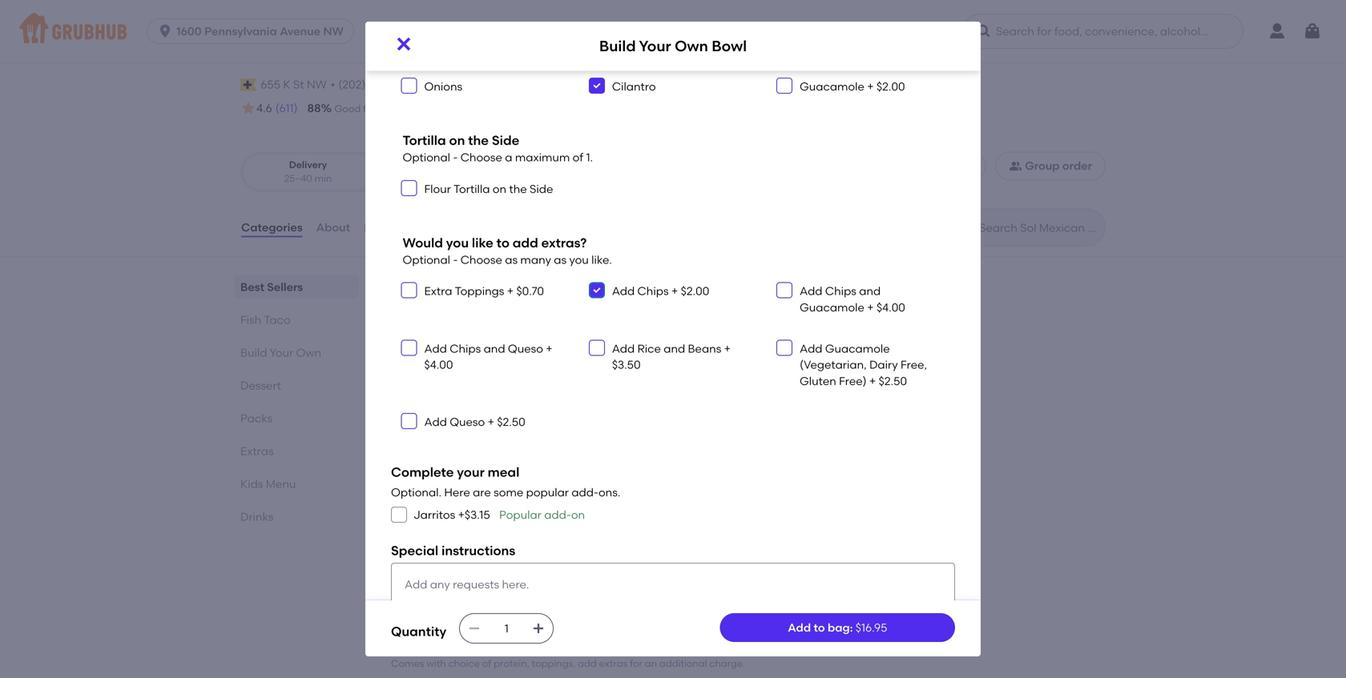 Task type: describe. For each thing, give the bounding box(es) containing it.
packs
[[240, 412, 273, 426]]

choose inside the tortilla on the side optional - choose a maximum of 1.
[[461, 151, 502, 164]]

1 vertical spatial queso
[[450, 416, 485, 429]]

1.
[[586, 151, 593, 164]]

protein,
[[494, 658, 530, 670]]

build down most
[[402, 340, 430, 353]]

svg image for add chips and guacamole
[[780, 286, 790, 296]]

fish taco inside button
[[404, 510, 455, 523]]

popular
[[526, 486, 569, 500]]

655 k st nw
[[261, 78, 327, 92]]

guacamole inside the add chips and guacamole
[[800, 301, 865, 315]]

chips for queso
[[450, 342, 481, 356]]

0 vertical spatial $2.50
[[879, 375, 907, 388]]

best for best sellers most ordered on grubhub
[[391, 277, 428, 297]]

fees
[[424, 79, 449, 92]]

guacamole inside add guacamole (vegetarian, dairy free, gluten free)
[[825, 342, 890, 356]]

add guacamole or queso for an additional charge.
[[402, 362, 575, 392]]

dairy for guacamole
[[870, 358, 898, 372]]

2 as from the left
[[554, 253, 567, 267]]

optional inside would you like to add extras? optional - choose as many as you like.
[[403, 253, 450, 267]]

add- inside complete your meal optional. here are some popular add-ons.
[[572, 486, 599, 500]]

add for add guacamole (vegetarian, dairy free, gluten free)
[[800, 342, 823, 356]]

2 min from the left
[[472, 173, 490, 184]]

on down a
[[493, 182, 507, 196]]

good food
[[335, 103, 385, 115]]

charge. inside build your own comes with choice of protein, toppings, add extras for an additional charge.
[[710, 658, 745, 670]]

build your own comes with choice of protein, toppings, add extras for an additional charge.
[[391, 636, 745, 670]]

guacamole + $2.00
[[800, 80, 905, 93]]

star icon image
[[240, 100, 256, 116]]

toppings
[[455, 285, 504, 298]]

4.6
[[256, 101, 272, 115]]

verde
[[644, 22, 676, 36]]

add chips and queso + $4.00
[[424, 342, 553, 372]]

• (202) 891-7914 • fees
[[331, 78, 449, 92]]

k
[[283, 78, 291, 92]]

svg image for guacamole
[[780, 81, 790, 91]]

would
[[403, 235, 443, 251]]

optional.
[[391, 486, 442, 500]]

taco inside fish taco button
[[428, 510, 455, 523]]

grill
[[380, 39, 427, 66]]

1 horizontal spatial bowl
[[712, 37, 747, 55]]

menu
[[266, 478, 296, 491]]

and for queso
[[484, 342, 505, 356]]

mi
[[422, 173, 434, 184]]

special
[[391, 543, 439, 559]]

dessert
[[240, 379, 281, 393]]

build up dessert
[[240, 346, 267, 360]]

group
[[1025, 159, 1060, 173]]

here
[[444, 486, 470, 500]]

chips for $2.00
[[638, 285, 669, 298]]

sol mexican grill
[[240, 39, 427, 66]]

10–20
[[444, 173, 470, 184]]

655 k st nw button
[[260, 76, 328, 94]]

about button
[[316, 199, 351, 257]]

1 vertical spatial fish
[[391, 461, 425, 482]]

salsa verde (vegetarian, dairy free, gluten free)
[[612, 22, 745, 52]]

are
[[473, 486, 491, 500]]

maximum
[[515, 151, 570, 164]]

0 horizontal spatial $2.00
[[681, 285, 710, 298]]

toppings,
[[532, 658, 576, 670]]

would you like to add extras? optional - choose as many as you like.
[[403, 235, 612, 267]]

build your own
[[240, 346, 321, 360]]

add inside would you like to add extras? optional - choose as many as you like.
[[513, 235, 538, 251]]

like
[[472, 235, 494, 251]]

0.9 mi
[[406, 173, 434, 184]]

delivery 25–40 min
[[284, 159, 332, 184]]

$3.50
[[612, 358, 641, 372]]

a
[[505, 151, 513, 164]]

svg image for add queso
[[404, 417, 414, 427]]

most
[[391, 299, 417, 313]]

(202)
[[338, 78, 366, 92]]

Special instructions text field
[[391, 563, 955, 623]]

ordered
[[420, 299, 463, 313]]

extra
[[424, 285, 452, 298]]

popular
[[499, 509, 542, 522]]

+ inside add rice and beans + $3.50
[[724, 342, 731, 356]]

salsa for salsa verde (vegetarian, dairy free, gluten free)
[[612, 22, 642, 36]]

88
[[307, 101, 321, 115]]

for inside add guacamole or queso for an additional charge.
[[543, 362, 558, 376]]

min inside delivery 25–40 min
[[315, 173, 332, 184]]

your up dessert
[[270, 346, 293, 360]]

of inside the tortilla on the side optional - choose a maximum of 1.
[[573, 151, 584, 164]]

svg image for extra toppings
[[404, 286, 414, 296]]

svg image for add chips and queso
[[404, 343, 414, 353]]

guacamole
[[428, 362, 490, 376]]

pennsylvania
[[204, 24, 277, 38]]

1 vertical spatial the
[[509, 182, 527, 196]]

free) for add guacamole (vegetarian, dairy free, gluten free)
[[839, 375, 867, 388]]

add for add queso + $2.50
[[424, 416, 447, 429]]

1600 pennsylvania avenue nw button
[[147, 18, 361, 44]]

on right popular on the left bottom of page
[[571, 509, 585, 522]]

Input item quantity number field
[[489, 615, 524, 644]]

dairy for verde
[[612, 39, 641, 52]]

0.9
[[406, 173, 419, 184]]

sellers for best sellers
[[267, 281, 303, 294]]

nw for 1600 pennsylvania avenue nw
[[323, 24, 344, 38]]

build up cilantro
[[599, 37, 636, 55]]

an inside build your own comes with choice of protein, toppings, add extras for an additional charge.
[[645, 658, 657, 670]]

+ $2.50
[[867, 375, 907, 388]]

meal
[[488, 465, 520, 480]]

best for best sellers
[[240, 281, 264, 294]]

891-
[[368, 78, 390, 92]]

kids menu
[[240, 478, 296, 491]]

add for add guacamole or queso for an additional charge.
[[402, 362, 425, 376]]

$16.95
[[856, 621, 888, 635]]

some
[[494, 486, 524, 500]]

main navigation navigation
[[0, 0, 1347, 63]]

0 horizontal spatial build your own bowl
[[402, 340, 514, 353]]

pickup
[[432, 159, 464, 171]]

an inside add guacamole or queso for an additional charge.
[[560, 362, 575, 376]]

beans
[[688, 342, 722, 356]]

add inside build your own comes with choice of protein, toppings, add extras for an additional charge.
[[578, 658, 597, 670]]

jarritos
[[414, 509, 455, 522]]

reviews button
[[363, 199, 409, 257]]

build your own bowl image
[[622, 326, 742, 430]]

0 vertical spatial fish taco
[[240, 313, 291, 327]]

svg image for add guacamole (vegetarian, dairy free, gluten free)
[[780, 343, 790, 353]]

0 vertical spatial build your own bowl
[[599, 37, 747, 55]]

flour
[[424, 182, 451, 196]]

onions
[[424, 80, 463, 93]]

add for add chips + $2.00
[[612, 285, 635, 298]]

extras
[[240, 445, 274, 459]]

fish taco button
[[394, 499, 741, 603]]

7914
[[390, 78, 413, 92]]

10–20 min
[[444, 173, 490, 184]]

free) for salsa verde (vegetarian, dairy free, gluten free)
[[712, 39, 740, 52]]

for inside build your own comes with choice of protein, toppings, add extras for an additional charge.
[[630, 658, 643, 670]]

salsa roja (vegetarian, dairy free, gluten free)
[[424, 22, 552, 52]]

to inside would you like to add extras? optional - choose as many as you like.
[[497, 235, 510, 251]]

free, for guacamole
[[901, 358, 927, 372]]

svg image for onions
[[404, 81, 414, 91]]

+ $4.00
[[865, 301, 906, 315]]

2 • from the left
[[416, 78, 420, 92]]

additional inside add guacamole or queso for an additional charge.
[[402, 379, 458, 392]]

svg image for chipotle aioli
[[780, 24, 790, 33]]

0 vertical spatial you
[[446, 235, 469, 251]]

chipotle aioli
[[800, 22, 872, 36]]

queso
[[507, 362, 540, 376]]

gluten for verde
[[673, 39, 709, 52]]



Task type: vqa. For each thing, say whether or not it's contained in the screenshot.
the bottom FISH TACO
yes



Task type: locate. For each thing, give the bounding box(es) containing it.
add for add to bag: $16.95
[[788, 621, 811, 635]]

1 horizontal spatial side
[[530, 182, 553, 196]]

chipotle
[[800, 22, 847, 36]]

salsa inside the "salsa roja (vegetarian, dairy free, gluten free)"
[[424, 22, 454, 36]]

0 horizontal spatial for
[[543, 362, 558, 376]]

0 vertical spatial optional
[[403, 151, 450, 164]]

your
[[639, 37, 671, 55], [432, 340, 457, 353], [270, 346, 293, 360], [438, 636, 475, 656]]

1 vertical spatial nw
[[307, 78, 327, 92]]

optional inside the tortilla on the side optional - choose a maximum of 1.
[[403, 151, 450, 164]]

as left many on the top left of page
[[505, 253, 518, 267]]

and for beans
[[664, 342, 685, 356]]

free) for salsa roja (vegetarian, dairy free, gluten free)
[[524, 39, 552, 52]]

2 vertical spatial fish
[[404, 510, 426, 523]]

0 horizontal spatial free)
[[524, 39, 552, 52]]

sellers for best sellers most ordered on grubhub
[[432, 277, 488, 297]]

extra toppings + $0.70
[[424, 285, 544, 298]]

2 vertical spatial fish taco
[[404, 510, 455, 523]]

guacamole
[[800, 80, 865, 93], [800, 301, 865, 315], [825, 342, 890, 356]]

2 horizontal spatial dairy
[[870, 358, 898, 372]]

optional down the would
[[403, 253, 450, 267]]

(vegetarian, right roja
[[483, 22, 550, 36]]

add inside the add chips and guacamole
[[800, 285, 823, 298]]

additional right extras
[[659, 658, 707, 670]]

free, down roja
[[456, 39, 482, 52]]

nw for 655 k st nw
[[307, 78, 327, 92]]

queso
[[508, 342, 543, 356], [450, 416, 485, 429]]

add for add rice and beans + $3.50
[[612, 342, 635, 356]]

sellers up ordered at the left of the page
[[432, 277, 488, 297]]

0 horizontal spatial sellers
[[267, 281, 303, 294]]

order
[[1063, 159, 1092, 173]]

add up many on the top left of page
[[513, 235, 538, 251]]

2 - from the top
[[453, 253, 458, 267]]

2 choose from the top
[[461, 253, 502, 267]]

salsa left verde
[[612, 22, 642, 36]]

fish taco down best sellers in the top of the page
[[240, 313, 291, 327]]

1 vertical spatial taco
[[429, 461, 470, 482]]

delivery
[[289, 159, 327, 171]]

(vegetarian, inside salsa verde (vegetarian, dairy free, gluten free)
[[678, 22, 745, 36]]

1 vertical spatial choose
[[461, 253, 502, 267]]

like.
[[592, 253, 612, 267]]

svg image for flour tortilla on the side
[[404, 183, 414, 193]]

of left 1.
[[573, 151, 584, 164]]

1 vertical spatial you
[[569, 253, 589, 267]]

your down verde
[[639, 37, 671, 55]]

0 horizontal spatial min
[[315, 173, 332, 184]]

sellers down 'categories' button
[[267, 281, 303, 294]]

1 vertical spatial $2.00
[[681, 285, 710, 298]]

best down 'categories' button
[[240, 281, 264, 294]]

an right the queso
[[560, 362, 575, 376]]

own inside build your own comes with choice of protein, toppings, add extras for an additional charge.
[[479, 636, 518, 656]]

(vegetarian, for verde
[[678, 22, 745, 36]]

subscription pass image
[[240, 78, 257, 91]]

the down a
[[509, 182, 527, 196]]

1 vertical spatial side
[[530, 182, 553, 196]]

own down best sellers in the top of the page
[[296, 346, 321, 360]]

0 vertical spatial taco
[[264, 313, 291, 327]]

1 horizontal spatial (vegetarian,
[[678, 22, 745, 36]]

0 horizontal spatial add-
[[544, 509, 571, 522]]

you
[[446, 235, 469, 251], [569, 253, 589, 267]]

0 horizontal spatial •
[[331, 78, 335, 92]]

guacamole up + $2.50
[[825, 342, 890, 356]]

(vegetarian, right verde
[[678, 22, 745, 36]]

mexican
[[280, 39, 375, 66]]

queso down add guacamole or queso for an additional charge.
[[450, 416, 485, 429]]

taco up here
[[429, 461, 470, 482]]

good
[[335, 103, 361, 115]]

- up best sellers most ordered on grubhub
[[453, 253, 458, 267]]

free, inside the "salsa roja (vegetarian, dairy free, gluten free)"
[[456, 39, 482, 52]]

tortilla right 'flour' at the top of page
[[454, 182, 490, 196]]

categories
[[241, 221, 303, 234]]

2 optional from the top
[[403, 253, 450, 267]]

gluten for roja
[[485, 39, 521, 52]]

1 salsa from the left
[[424, 22, 454, 36]]

1 horizontal spatial an
[[645, 658, 657, 670]]

salsa inside salsa verde (vegetarian, dairy free, gluten free)
[[612, 22, 642, 36]]

free, inside add guacamole (vegetarian, dairy free, gluten free)
[[901, 358, 927, 372]]

svg image for add rice and beans
[[592, 343, 602, 353]]

chips inside add chips and queso + $4.00
[[450, 342, 481, 356]]

add inside add rice and beans + $3.50
[[612, 342, 635, 356]]

fees button
[[424, 77, 450, 95]]

1 vertical spatial optional
[[403, 253, 450, 267]]

extras
[[599, 658, 628, 670]]

1 • from the left
[[331, 78, 335, 92]]

2 horizontal spatial and
[[859, 285, 881, 298]]

svg image for add chips
[[592, 286, 602, 296]]

2 vertical spatial taco
[[428, 510, 455, 523]]

and up + $4.00
[[859, 285, 881, 298]]

(vegetarian, inside the "salsa roja (vegetarian, dairy free, gluten free)"
[[483, 22, 550, 36]]

to right like
[[497, 235, 510, 251]]

1 - from the top
[[453, 151, 458, 164]]

option group
[[240, 152, 515, 192]]

and inside the add chips and guacamole
[[859, 285, 881, 298]]

reviews
[[364, 221, 409, 234]]

0 horizontal spatial chips
[[450, 342, 481, 356]]

(vegetarian, up + $2.50
[[800, 358, 867, 372]]

on inside best sellers most ordered on grubhub
[[466, 299, 480, 313]]

svg image for salsa roja (vegetarian, dairy free, gluten free)
[[404, 24, 414, 33]]

1 horizontal spatial you
[[569, 253, 589, 267]]

gluten inside the "salsa roja (vegetarian, dairy free, gluten free)"
[[485, 39, 521, 52]]

add inside add chips and queso + $4.00
[[424, 342, 447, 356]]

$4.00
[[877, 301, 906, 315], [424, 358, 453, 372]]

your up choice
[[438, 636, 475, 656]]

dairy up + $2.50
[[870, 358, 898, 372]]

add left extras
[[578, 658, 597, 670]]

$4.00 down ordered at the left of the page
[[424, 358, 453, 372]]

chips
[[638, 285, 669, 298], [825, 285, 857, 298], [450, 342, 481, 356]]

add inside add guacamole (vegetarian, dairy free, gluten free)
[[800, 342, 823, 356]]

add guacamole (vegetarian, dairy free, gluten free)
[[800, 342, 927, 388]]

1 vertical spatial to
[[814, 621, 825, 635]]

fish
[[240, 313, 261, 327], [391, 461, 425, 482], [404, 510, 426, 523]]

best inside best sellers most ordered on grubhub
[[391, 277, 428, 297]]

svg image inside main navigation navigation
[[1303, 22, 1322, 41]]

svg image for cilantro
[[592, 81, 602, 91]]

add chips + $2.00
[[612, 285, 710, 298]]

the inside the tortilla on the side optional - choose a maximum of 1.
[[468, 133, 489, 148]]

add inside add guacamole or queso for an additional charge.
[[402, 362, 425, 376]]

many
[[521, 253, 551, 267]]

svg image
[[157, 23, 173, 39], [976, 23, 992, 39], [404, 24, 414, 33], [592, 81, 602, 91], [404, 183, 414, 193], [404, 286, 414, 296], [592, 286, 602, 296], [404, 343, 414, 353], [404, 417, 414, 427], [394, 511, 404, 520], [468, 623, 481, 636]]

fish down best sellers in the top of the page
[[240, 313, 261, 327]]

add for add chips and guacamole
[[800, 285, 823, 298]]

- up 10–20 at the top
[[453, 151, 458, 164]]

dairy up fees
[[424, 39, 453, 52]]

of right choice
[[482, 658, 491, 670]]

free,
[[456, 39, 482, 52], [643, 39, 670, 52], [901, 358, 927, 372]]

$4.00 up add guacamole (vegetarian, dairy free, gluten free)
[[877, 301, 906, 315]]

1 vertical spatial fish taco
[[391, 461, 470, 482]]

for right extras
[[630, 658, 643, 670]]

svg image for salsa verde (vegetarian, dairy free, gluten free)
[[592, 24, 602, 33]]

taco up the build your own
[[264, 313, 291, 327]]

1 horizontal spatial add
[[578, 658, 597, 670]]

salsa for salsa roja (vegetarian, dairy free, gluten free)
[[424, 22, 454, 36]]

1 horizontal spatial $4.00
[[877, 301, 906, 315]]

1 horizontal spatial and
[[664, 342, 685, 356]]

svg image inside 1600 pennsylvania avenue nw "button"
[[157, 23, 173, 39]]

0 horizontal spatial bowl
[[487, 340, 514, 353]]

choose inside would you like to add extras? optional - choose as many as you like.
[[461, 253, 502, 267]]

tortilla
[[403, 133, 446, 148], [454, 182, 490, 196]]

group order
[[1025, 159, 1092, 173]]

svg image
[[1303, 22, 1322, 41], [592, 24, 602, 33], [780, 24, 790, 33], [394, 34, 414, 54], [404, 81, 414, 91], [780, 81, 790, 91], [780, 286, 790, 296], [592, 343, 602, 353], [780, 343, 790, 353], [532, 623, 545, 636]]

fish taco image
[[620, 499, 741, 603]]

1 vertical spatial build your own bowl
[[402, 340, 514, 353]]

free, for verde
[[643, 39, 670, 52]]

free, down verde
[[643, 39, 670, 52]]

2 salsa from the left
[[612, 22, 642, 36]]

people icon image
[[1009, 160, 1022, 173]]

$3.15
[[465, 509, 490, 522]]

sellers
[[432, 277, 488, 297], [267, 281, 303, 294]]

chips up rice
[[638, 285, 669, 298]]

0 vertical spatial additional
[[402, 379, 458, 392]]

best up most
[[391, 277, 428, 297]]

0 vertical spatial side
[[492, 133, 520, 148]]

dairy inside the "salsa roja (vegetarian, dairy free, gluten free)"
[[424, 39, 453, 52]]

- inside the tortilla on the side optional - choose a maximum of 1.
[[453, 151, 458, 164]]

additional down guacamole
[[402, 379, 458, 392]]

avenue
[[280, 24, 321, 38]]

2 horizontal spatial chips
[[825, 285, 857, 298]]

guacamole up add guacamole (vegetarian, dairy free, gluten free)
[[800, 301, 865, 315]]

0 horizontal spatial salsa
[[424, 22, 454, 36]]

charge. inside add guacamole or queso for an additional charge.
[[461, 379, 503, 392]]

additional inside build your own comes with choice of protein, toppings, add extras for an additional charge.
[[659, 658, 707, 670]]

1 as from the left
[[505, 253, 518, 267]]

min down 'delivery'
[[315, 173, 332, 184]]

special instructions
[[391, 543, 516, 559]]

you down "extras?"
[[569, 253, 589, 267]]

0 horizontal spatial tortilla
[[403, 133, 446, 148]]

1 vertical spatial $4.00
[[424, 358, 453, 372]]

Search Sol Mexican Grill search field
[[978, 220, 1100, 236]]

and for guacamole
[[859, 285, 881, 298]]

1 vertical spatial bowl
[[487, 340, 514, 353]]

side down maximum
[[530, 182, 553, 196]]

2 horizontal spatial free)
[[839, 375, 867, 388]]

1 horizontal spatial the
[[509, 182, 527, 196]]

1 horizontal spatial •
[[416, 78, 420, 92]]

chips up add guacamole (vegetarian, dairy free, gluten free)
[[825, 285, 857, 298]]

0 horizontal spatial you
[[446, 235, 469, 251]]

1 vertical spatial an
[[645, 658, 657, 670]]

or
[[493, 362, 504, 376]]

$2.50 up meal
[[497, 416, 526, 429]]

(vegetarian,
[[483, 22, 550, 36], [678, 22, 745, 36], [800, 358, 867, 372]]

option group containing delivery 25–40 min
[[240, 152, 515, 192]]

st
[[293, 78, 304, 92]]

svg image for 1600 pennsylvania avenue nw
[[157, 23, 173, 39]]

jarritos + $3.15
[[414, 509, 490, 522]]

1 horizontal spatial best
[[391, 277, 428, 297]]

0 vertical spatial to
[[497, 235, 510, 251]]

categories button
[[240, 199, 303, 257]]

and inside add rice and beans + $3.50
[[664, 342, 685, 356]]

1 horizontal spatial additional
[[659, 658, 707, 670]]

1 horizontal spatial gluten
[[673, 39, 709, 52]]

sellers inside best sellers most ordered on grubhub
[[432, 277, 488, 297]]

add- down 'popular' on the bottom left
[[544, 509, 571, 522]]

(vegetarian, for roja
[[483, 22, 550, 36]]

tortilla inside the tortilla on the side optional - choose a maximum of 1.
[[403, 133, 446, 148]]

1 vertical spatial -
[[453, 253, 458, 267]]

fish taco down optional.
[[404, 510, 455, 523]]

free) inside the "salsa roja (vegetarian, dairy free, gluten free)"
[[524, 39, 552, 52]]

0 horizontal spatial best
[[240, 281, 264, 294]]

add for add chips and queso + $4.00
[[424, 342, 447, 356]]

svg image for build your own bowl
[[394, 34, 414, 54]]

and inside add chips and queso + $4.00
[[484, 342, 505, 356]]

own
[[675, 37, 708, 55], [459, 340, 485, 353], [296, 346, 321, 360], [479, 636, 518, 656]]

0 horizontal spatial and
[[484, 342, 505, 356]]

sol
[[240, 39, 275, 66]]

0 horizontal spatial to
[[497, 235, 510, 251]]

1 horizontal spatial sellers
[[432, 277, 488, 297]]

0 horizontal spatial $2.50
[[497, 416, 526, 429]]

the up 10–20 min
[[468, 133, 489, 148]]

min right 10–20 at the top
[[472, 173, 490, 184]]

0 vertical spatial bowl
[[712, 37, 747, 55]]

0 horizontal spatial (vegetarian,
[[483, 22, 550, 36]]

side inside the tortilla on the side optional - choose a maximum of 1.
[[492, 133, 520, 148]]

add rice and beans + $3.50
[[612, 342, 731, 372]]

nw inside 'button'
[[307, 78, 327, 92]]

• left (202)
[[331, 78, 335, 92]]

bowl
[[712, 37, 747, 55], [487, 340, 514, 353]]

1 vertical spatial add-
[[544, 509, 571, 522]]

1 vertical spatial add
[[578, 658, 597, 670]]

the
[[468, 133, 489, 148], [509, 182, 527, 196]]

fish up optional.
[[391, 461, 425, 482]]

guacamole down chipotle aioli
[[800, 80, 865, 93]]

gluten inside salsa verde (vegetarian, dairy free, gluten free)
[[673, 39, 709, 52]]

complete your meal optional. here are some popular add-ons.
[[391, 465, 621, 500]]

as down "extras?"
[[554, 253, 567, 267]]

0 horizontal spatial charge.
[[461, 379, 503, 392]]

aioli
[[849, 22, 872, 36]]

(vegetarian, for guacamole
[[800, 358, 867, 372]]

own up protein,
[[479, 636, 518, 656]]

1 horizontal spatial to
[[814, 621, 825, 635]]

0 horizontal spatial side
[[492, 133, 520, 148]]

1 horizontal spatial of
[[573, 151, 584, 164]]

0 vertical spatial choose
[[461, 151, 502, 164]]

nw inside "button"
[[323, 24, 344, 38]]

1 vertical spatial $2.50
[[497, 416, 526, 429]]

choice
[[448, 658, 480, 670]]

chips up guacamole
[[450, 342, 481, 356]]

1 vertical spatial for
[[630, 658, 643, 670]]

build inside build your own comes with choice of protein, toppings, add extras for an additional charge.
[[391, 636, 434, 656]]

nw
[[323, 24, 344, 38], [307, 78, 327, 92]]

1 horizontal spatial $2.00
[[877, 80, 905, 93]]

1 horizontal spatial add-
[[572, 486, 599, 500]]

side up a
[[492, 133, 520, 148]]

0 horizontal spatial queso
[[450, 416, 485, 429]]

salsa
[[424, 22, 454, 36], [612, 22, 642, 36]]

free, inside salsa verde (vegetarian, dairy free, gluten free)
[[643, 39, 670, 52]]

build your own bowl down verde
[[599, 37, 747, 55]]

dairy for roja
[[424, 39, 453, 52]]

add- right 'popular' on the bottom left
[[572, 486, 599, 500]]

chips for guacamole
[[825, 285, 857, 298]]

taco down here
[[428, 510, 455, 523]]

fish down optional.
[[404, 510, 426, 523]]

2 horizontal spatial (vegetarian,
[[800, 358, 867, 372]]

chips inside the add chips and guacamole
[[825, 285, 857, 298]]

0 horizontal spatial the
[[468, 133, 489, 148]]

fish inside button
[[404, 510, 426, 523]]

$0.70
[[517, 285, 544, 298]]

optional up mi
[[403, 151, 450, 164]]

on inside the tortilla on the side optional - choose a maximum of 1.
[[449, 133, 465, 148]]

• right the '7914'
[[416, 78, 420, 92]]

0 vertical spatial the
[[468, 133, 489, 148]]

choose down like
[[461, 253, 502, 267]]

25–40
[[284, 173, 312, 184]]

0 vertical spatial add
[[513, 235, 538, 251]]

flour tortilla on the side
[[424, 182, 553, 196]]

655
[[261, 78, 281, 92]]

1 horizontal spatial dairy
[[612, 39, 641, 52]]

fish taco up optional.
[[391, 461, 470, 482]]

free, up + $2.50
[[901, 358, 927, 372]]

you left like
[[446, 235, 469, 251]]

1 vertical spatial tortilla
[[454, 182, 490, 196]]

your inside build your own comes with choice of protein, toppings, add extras for an additional charge.
[[438, 636, 475, 656]]

1 optional from the top
[[403, 151, 450, 164]]

complete
[[391, 465, 454, 480]]

$2.50
[[879, 375, 907, 388], [497, 416, 526, 429]]

own up guacamole
[[459, 340, 485, 353]]

fish taco
[[240, 313, 291, 327], [391, 461, 470, 482], [404, 510, 455, 523]]

quantity
[[391, 624, 447, 640]]

as
[[505, 253, 518, 267], [554, 253, 567, 267]]

dairy inside salsa verde (vegetarian, dairy free, gluten free)
[[612, 39, 641, 52]]

1 horizontal spatial $2.50
[[879, 375, 907, 388]]

gluten inside add guacamole (vegetarian, dairy free, gluten free)
[[800, 375, 837, 388]]

and up or
[[484, 342, 505, 356]]

for right the queso
[[543, 362, 558, 376]]

1 horizontal spatial free,
[[643, 39, 670, 52]]

0 vertical spatial guacamole
[[800, 80, 865, 93]]

free, for roja
[[456, 39, 482, 52]]

1 vertical spatial guacamole
[[800, 301, 865, 315]]

your up guacamole
[[432, 340, 457, 353]]

0 vertical spatial nw
[[323, 24, 344, 38]]

0 vertical spatial $4.00
[[877, 301, 906, 315]]

queso up the queso
[[508, 342, 543, 356]]

1 min from the left
[[315, 173, 332, 184]]

0 horizontal spatial an
[[560, 362, 575, 376]]

1 horizontal spatial salsa
[[612, 22, 642, 36]]

tortilla up pickup
[[403, 133, 446, 148]]

dairy up cilantro
[[612, 39, 641, 52]]

+ inside add chips and queso + $4.00
[[546, 342, 553, 356]]

2 horizontal spatial free,
[[901, 358, 927, 372]]

on down toppings
[[466, 299, 480, 313]]

1 horizontal spatial chips
[[638, 285, 669, 298]]

of inside build your own comes with choice of protein, toppings, add extras for an additional charge.
[[482, 658, 491, 670]]

0 horizontal spatial add
[[513, 235, 538, 251]]

- inside would you like to add extras? optional - choose as many as you like.
[[453, 253, 458, 267]]

(202) 891-7914 button
[[338, 77, 413, 93]]

on up pickup
[[449, 133, 465, 148]]

0 vertical spatial fish
[[240, 313, 261, 327]]

0 horizontal spatial free,
[[456, 39, 482, 52]]

$4.00 inside add chips and queso + $4.00
[[424, 358, 453, 372]]

extras?
[[541, 235, 587, 251]]

build
[[599, 37, 636, 55], [402, 340, 430, 353], [240, 346, 267, 360], [391, 636, 434, 656]]

1 vertical spatial charge.
[[710, 658, 745, 670]]

nw up "sol mexican grill"
[[323, 24, 344, 38]]

free) inside salsa verde (vegetarian, dairy free, gluten free)
[[712, 39, 740, 52]]

tortilla on the side optional - choose a maximum of 1.
[[403, 133, 593, 164]]

to left bag:
[[814, 621, 825, 635]]

0 vertical spatial queso
[[508, 342, 543, 356]]

add
[[513, 235, 538, 251], [578, 658, 597, 670]]

dairy inside add guacamole (vegetarian, dairy free, gluten free)
[[870, 358, 898, 372]]

with
[[427, 658, 446, 670]]

and right rice
[[664, 342, 685, 356]]

instructions
[[442, 543, 516, 559]]

own down verde
[[675, 37, 708, 55]]

1 horizontal spatial build your own bowl
[[599, 37, 747, 55]]

kids
[[240, 478, 263, 491]]

(vegetarian, inside add guacamole (vegetarian, dairy free, gluten free)
[[800, 358, 867, 372]]

salsa left roja
[[424, 22, 454, 36]]

an right extras
[[645, 658, 657, 670]]

queso inside add chips and queso + $4.00
[[508, 342, 543, 356]]

best
[[391, 277, 428, 297], [240, 281, 264, 294]]

1 vertical spatial additional
[[659, 658, 707, 670]]

nw right st
[[307, 78, 327, 92]]

$10.95
[[699, 337, 733, 350]]

2 horizontal spatial gluten
[[800, 375, 837, 388]]

0 vertical spatial of
[[573, 151, 584, 164]]

sol mexican grill logo image
[[1037, 0, 1093, 53]]

choose up 10–20 min
[[461, 151, 502, 164]]

$2.50 down + $4.00
[[879, 375, 907, 388]]

ons.
[[599, 486, 621, 500]]

1 choose from the top
[[461, 151, 502, 164]]

free) inside add guacamole (vegetarian, dairy free, gluten free)
[[839, 375, 867, 388]]

build up comes
[[391, 636, 434, 656]]

gluten for guacamole
[[800, 375, 837, 388]]

roja
[[456, 22, 481, 36]]

your
[[457, 465, 485, 480]]

rice
[[638, 342, 661, 356]]

1600 pennsylvania avenue nw
[[176, 24, 344, 38]]

0 horizontal spatial dairy
[[424, 39, 453, 52]]

build your own bowl up guacamole
[[402, 340, 514, 353]]

cilantro
[[612, 80, 656, 93]]



